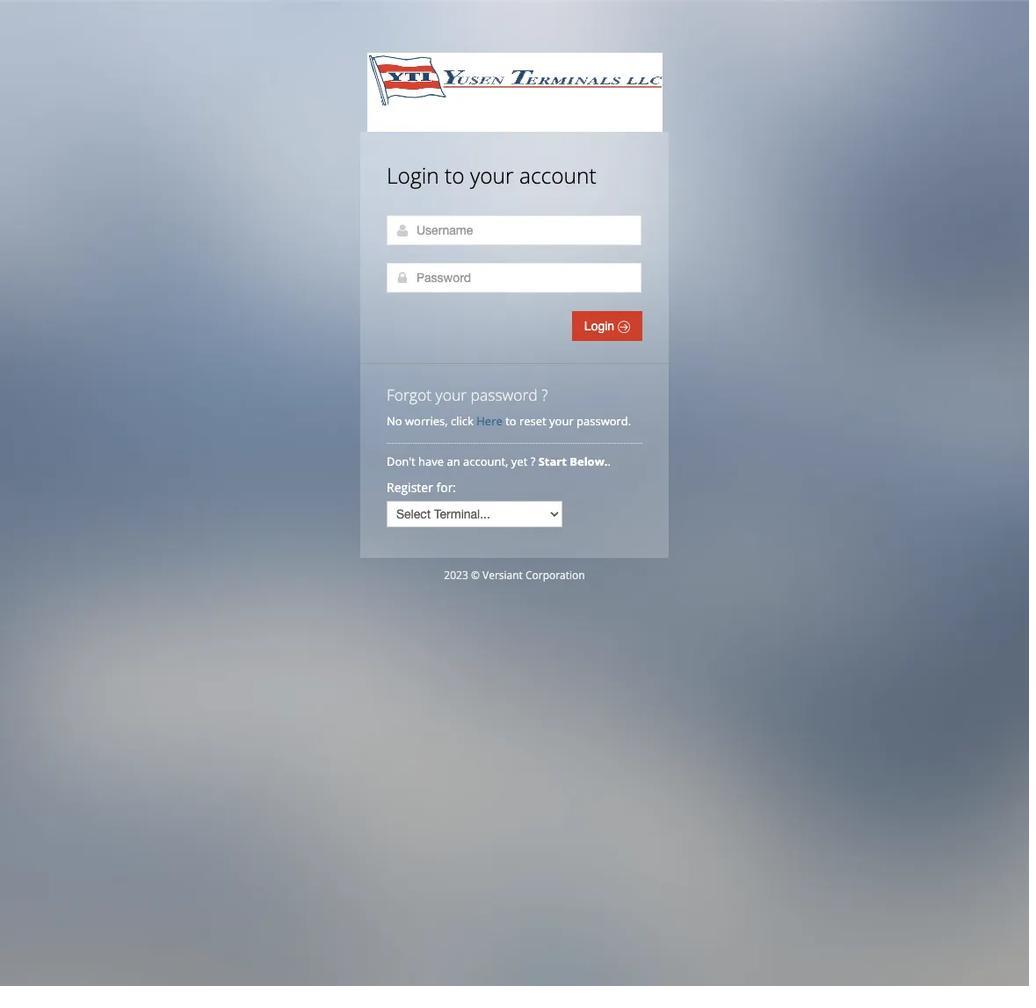 Task type: describe. For each thing, give the bounding box(es) containing it.
login for login to your account
[[387, 161, 439, 190]]

user image
[[396, 223, 410, 237]]

login for login
[[585, 319, 618, 333]]

©
[[471, 568, 480, 583]]

login to your account
[[387, 161, 597, 190]]

0 horizontal spatial your
[[436, 384, 467, 405]]

0 vertical spatial your
[[470, 161, 514, 190]]

login button
[[572, 311, 643, 341]]

below.
[[570, 454, 608, 470]]

start
[[539, 454, 567, 470]]

swapright image
[[618, 321, 631, 333]]

corporation
[[526, 568, 585, 583]]

versiant
[[483, 568, 523, 583]]

worries,
[[405, 413, 448, 429]]

click
[[451, 413, 474, 429]]

.
[[608, 454, 611, 470]]



Task type: vqa. For each thing, say whether or not it's contained in the screenshot.
Worries,
yes



Task type: locate. For each thing, give the bounding box(es) containing it.
1 horizontal spatial your
[[470, 161, 514, 190]]

? inside forgot your password ? no worries, click here to reset your password.
[[542, 384, 549, 405]]

login
[[387, 161, 439, 190], [585, 319, 618, 333]]

2023 © versiant corporation
[[444, 568, 585, 583]]

1 vertical spatial login
[[585, 319, 618, 333]]

account,
[[464, 454, 509, 470]]

? right the 'yet'
[[531, 454, 536, 470]]

forgot
[[387, 384, 432, 405]]

to
[[445, 161, 465, 190], [506, 413, 517, 429]]

0 horizontal spatial login
[[387, 161, 439, 190]]

to right here link
[[506, 413, 517, 429]]

here link
[[477, 413, 503, 429]]

an
[[447, 454, 461, 470]]

?
[[542, 384, 549, 405], [531, 454, 536, 470]]

password
[[471, 384, 538, 405]]

0 vertical spatial login
[[387, 161, 439, 190]]

0 vertical spatial ?
[[542, 384, 549, 405]]

register
[[387, 479, 434, 496]]

your right reset
[[550, 413, 574, 429]]

? up reset
[[542, 384, 549, 405]]

1 horizontal spatial ?
[[542, 384, 549, 405]]

0 horizontal spatial ?
[[531, 454, 536, 470]]

1 vertical spatial to
[[506, 413, 517, 429]]

login inside login button
[[585, 319, 618, 333]]

1 vertical spatial ?
[[531, 454, 536, 470]]

your up username text box
[[470, 161, 514, 190]]

account
[[520, 161, 597, 190]]

for:
[[437, 479, 457, 496]]

0 horizontal spatial to
[[445, 161, 465, 190]]

1 horizontal spatial login
[[585, 319, 618, 333]]

yet
[[512, 454, 528, 470]]

have
[[419, 454, 444, 470]]

don't
[[387, 454, 416, 470]]

forgot your password ? no worries, click here to reset your password.
[[387, 384, 632, 429]]

register for:
[[387, 479, 457, 496]]

lock image
[[396, 271, 410, 285]]

your
[[470, 161, 514, 190], [436, 384, 467, 405], [550, 413, 574, 429]]

1 horizontal spatial to
[[506, 413, 517, 429]]

here
[[477, 413, 503, 429]]

to inside forgot your password ? no worries, click here to reset your password.
[[506, 413, 517, 429]]

Username text field
[[387, 215, 642, 245]]

2 vertical spatial your
[[550, 413, 574, 429]]

Password password field
[[387, 263, 642, 293]]

reset
[[520, 413, 547, 429]]

1 vertical spatial your
[[436, 384, 467, 405]]

don't have an account, yet ? start below. .
[[387, 454, 614, 470]]

2 horizontal spatial your
[[550, 413, 574, 429]]

password.
[[577, 413, 632, 429]]

0 vertical spatial to
[[445, 161, 465, 190]]

no
[[387, 413, 402, 429]]

2023
[[444, 568, 469, 583]]

to up username text box
[[445, 161, 465, 190]]

your up click
[[436, 384, 467, 405]]



